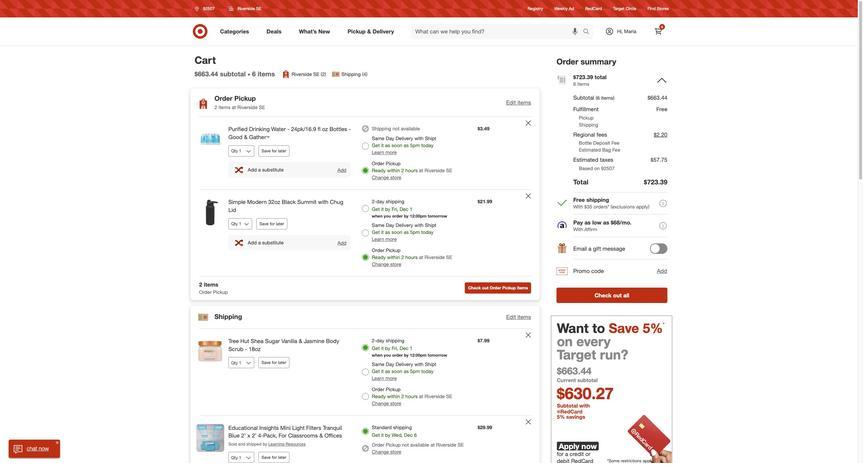 Task type: locate. For each thing, give the bounding box(es) containing it.
shipping for shipping not available
[[372, 126, 391, 131]]

order
[[557, 56, 578, 66], [214, 94, 232, 102], [372, 160, 384, 166], [372, 247, 384, 253], [490, 285, 501, 291], [199, 289, 212, 295], [372, 386, 384, 392], [372, 442, 384, 448]]

regional fees
[[573, 131, 607, 138]]

3 day from the top
[[386, 361, 394, 367]]

2 2- from the top
[[372, 337, 376, 343]]

estimated down bottle
[[579, 147, 601, 153]]

1 vertical spatial 2-day shipping get it by fri, dec 1 when you order by 12:00pm tomorrow
[[372, 337, 447, 358]]

estimated
[[579, 147, 601, 153], [573, 156, 598, 163]]

fee right bag
[[612, 147, 620, 153]]

subtotal up 5% savings
[[557, 403, 578, 409]]

1 vertical spatial 2-
[[372, 337, 376, 343]]

out for order summary
[[613, 292, 622, 299]]

3 today from the top
[[421, 368, 433, 374]]

free inside free shipping with $35 orders* (exclusions apply)
[[573, 196, 585, 203]]

hours for tree hut shea sugar vanilla & jasmine body scrub - 18oz
[[405, 393, 418, 399]]

check out order pickup items button
[[465, 283, 531, 294]]

pickup inside order pickup not available at riverside se change store
[[386, 442, 400, 448]]

1 fri, from the top
[[392, 206, 398, 212]]

3 within from the top
[[387, 393, 400, 399]]

out inside check out order pickup items button
[[482, 285, 489, 291]]

3 cart item ready to fulfill group from the top
[[191, 329, 539, 415]]

2 learn from the top
[[372, 236, 384, 242]]

2 12:00pm from the top
[[410, 352, 427, 358]]

fri, for tree hut shea sugar vanilla & jasmine body scrub - 18oz
[[392, 345, 398, 351]]

$663.44 current subtotal $630.27
[[557, 365, 614, 403]]

with down pay
[[573, 226, 583, 232]]

shipping
[[341, 71, 361, 77], [579, 122, 598, 127], [372, 126, 391, 131], [214, 312, 242, 320]]

0 vertical spatial order pickup ready within 2 hours at riverside se change store
[[372, 160, 452, 180]]

edit for purified drinking water - 24pk/16.9 fl oz bottles - good & gather™
[[506, 99, 516, 106]]

1 change store button from the top
[[372, 174, 401, 181]]

2 order pickup ready within 2 hours at riverside se change store from the top
[[372, 247, 452, 267]]

1 when from the top
[[372, 213, 383, 219]]

0 horizontal spatial 2'
[[241, 432, 246, 439]]

within for simple modern 32oz black summit with chug lid
[[387, 254, 400, 260]]

*
[[663, 322, 665, 327]]

0 vertical spatial available
[[401, 126, 420, 131]]

$21.99
[[478, 198, 492, 204]]

1 change from the top
[[372, 174, 389, 180]]

1 horizontal spatial 2'
[[252, 432, 256, 439]]

later for -
[[278, 148, 286, 153]]

edit items for tree hut shea sugar vanilla & jasmine body scrub - 18oz
[[506, 314, 531, 321]]

$723.39
[[573, 73, 593, 80], [644, 178, 667, 186]]

1 horizontal spatial $663.44
[[557, 365, 591, 377]]

target down want
[[557, 347, 596, 363]]

now for chat
[[39, 445, 49, 452]]

2 vertical spatial ready
[[372, 393, 386, 399]]

1 horizontal spatial 5%
[[643, 320, 663, 336]]

4 cart item ready to fulfill group from the top
[[191, 416, 539, 463]]

0 vertical spatial dec
[[400, 206, 408, 212]]

1 horizontal spatial now
[[581, 441, 597, 451]]

substitute for 32oz
[[262, 240, 284, 245]]

1 vertical spatial add a substitute
[[248, 240, 284, 245]]

2 edit items from the top
[[506, 314, 531, 321]]

2 1 from the top
[[410, 345, 412, 351]]

1 horizontal spatial out
[[613, 292, 622, 299]]

0 vertical spatial 2-
[[372, 198, 376, 204]]

0 vertical spatial add a substitute
[[248, 167, 284, 173]]

0 horizontal spatial check
[[468, 285, 481, 291]]

2 soon from the top
[[391, 229, 402, 235]]

save for purified drinking water - 24pk/16.9 fl oz bottles - good & gather™
[[262, 148, 271, 153]]

change for simple modern 32oz black summit with chug lid
[[372, 261, 389, 267]]

save for later button down the learning
[[258, 452, 289, 463]]

1 tomorrow from the top
[[428, 213, 447, 219]]

3 order pickup ready within 2 hours at riverside se change store from the top
[[372, 386, 452, 406]]

1 vertical spatial substitute
[[262, 240, 284, 245]]

purified drinking water - 24pk/16.9 fl oz bottles - good & gather&#8482; image
[[196, 125, 224, 153]]

1 vertical spatial edit items button
[[506, 313, 531, 321]]

2 day from the top
[[386, 222, 394, 228]]

5pm for purified drinking water - 24pk/16.9 fl oz bottles - good & gather™
[[410, 142, 420, 148]]

weekly
[[554, 6, 568, 11]]

0 vertical spatial shipt
[[425, 135, 436, 141]]

weekly ad
[[554, 6, 574, 11]]

& inside 'educational insights mini light filters tranquil blue 2' x 2' 4-pack, for classrooms & offices sold and shipped by learning resources'
[[319, 432, 323, 439]]

on down estimated taxes
[[594, 165, 600, 171]]

1 vertical spatial on
[[557, 333, 573, 350]]

at for purified drinking water - 24pk/16.9 fl oz bottles - good & gather™
[[419, 167, 423, 173]]

1 edit items from the top
[[506, 99, 531, 106]]

sugar
[[265, 337, 280, 344]]

1 you from the top
[[384, 213, 391, 219]]

add
[[248, 167, 257, 173], [337, 167, 346, 173], [248, 240, 257, 245], [337, 240, 346, 246], [657, 267, 667, 274]]

items inside 2 items order pickup
[[204, 281, 218, 288]]

soon for tree hut shea sugar vanilla & jasmine body scrub - 18oz
[[391, 368, 402, 374]]

out for 2
[[482, 285, 489, 291]]

day for tree hut shea sugar vanilla & jasmine body scrub - 18oz
[[386, 361, 394, 367]]

new
[[318, 28, 330, 35]]

2 same from the top
[[372, 222, 384, 228]]

check for order summary
[[595, 292, 611, 299]]

1 hours from the top
[[405, 167, 418, 173]]

credit
[[570, 451, 584, 457]]

shea
[[251, 337, 263, 344]]

2 change from the top
[[372, 261, 389, 267]]

2' right x at left bottom
[[252, 432, 256, 439]]

at for tree hut shea sugar vanilla & jasmine body scrub - 18oz
[[419, 393, 423, 399]]

save for later button down tree hut shea sugar vanilla & jasmine body scrub - 18oz
[[258, 357, 289, 368]]

2-day shipping get it by fri, dec 1 when you order by 12:00pm tomorrow for simple modern 32oz black summit with chug lid
[[372, 198, 447, 219]]

purified
[[228, 126, 248, 133]]

4 store from the top
[[390, 449, 401, 455]]

learning
[[268, 442, 285, 447]]

0 vertical spatial 92507
[[203, 6, 215, 11]]

now inside the apply now for a credit or
[[581, 441, 597, 451]]

edit items
[[506, 99, 531, 106], [506, 314, 531, 321]]

get
[[372, 142, 380, 148], [372, 206, 380, 212], [372, 229, 380, 235], [372, 345, 380, 351], [372, 368, 380, 374], [372, 432, 380, 438]]

for down tree hut shea sugar vanilla & jasmine body scrub - 18oz
[[272, 360, 277, 365]]

1 vertical spatial same
[[372, 222, 384, 228]]

0 vertical spatial more
[[386, 149, 397, 155]]

day
[[386, 135, 394, 141], [386, 222, 394, 228], [386, 361, 394, 367]]

2 day from the top
[[376, 337, 384, 343]]

subtotal up order pickup 2 items at riverside se at the top of page
[[220, 70, 246, 78]]

riverside inside dropdown button
[[238, 6, 255, 11]]

cart item ready to fulfill group containing tree hut shea sugar vanilla & jasmine body scrub - 18oz
[[191, 329, 539, 415]]

stores
[[657, 6, 669, 11]]

redcard down $630.27 at the bottom of page
[[560, 408, 582, 415]]

items
[[258, 70, 275, 78], [577, 81, 589, 87], [517, 99, 531, 106], [219, 104, 230, 110], [204, 281, 218, 288], [517, 285, 528, 291], [517, 314, 531, 321]]

for for water
[[272, 148, 277, 153]]

1 store pickup radio from the top
[[362, 167, 369, 174]]

0 vertical spatial hours
[[405, 167, 418, 173]]

1 same day delivery with shipt get it as soon as 5pm today learn more from the top
[[372, 135, 436, 155]]

6 items
[[252, 70, 275, 78]]

0 vertical spatial same day delivery with shipt get it as soon as 5pm today learn more
[[372, 135, 436, 155]]

2 shipt from the top
[[425, 222, 436, 228]]

2 when from the top
[[372, 352, 383, 358]]

1 vertical spatial hours
[[405, 254, 418, 260]]

ready for simple modern 32oz black summit with chug lid
[[372, 254, 386, 260]]

3 store from the top
[[390, 400, 401, 406]]

fl
[[318, 126, 321, 133]]

save for later down tree hut shea sugar vanilla & jasmine body scrub - 18oz
[[262, 360, 286, 365]]

1 1 from the top
[[410, 206, 412, 212]]

2 tomorrow from the top
[[428, 352, 447, 358]]

now for apply
[[581, 441, 597, 451]]

0 vertical spatial 12:00pm
[[410, 213, 427, 219]]

1 vertical spatial order
[[392, 352, 403, 358]]

subtotal with
[[557, 403, 591, 409]]

available inside order pickup not available at riverside se change store
[[410, 442, 429, 448]]

black
[[282, 198, 296, 205]]

bottles
[[329, 126, 347, 133]]

3 change store button from the top
[[372, 400, 401, 407]]

1
[[410, 206, 412, 212], [410, 345, 412, 351]]

1 with from the top
[[573, 204, 583, 210]]

$35
[[584, 204, 592, 210]]

2 vertical spatial add button
[[656, 267, 667, 275]]

$29.99
[[478, 424, 492, 430]]

1 horizontal spatial on
[[594, 165, 600, 171]]

target left circle
[[613, 6, 624, 11]]

3 same day delivery with shipt get it as soon as 5pm today learn more from the top
[[372, 361, 436, 381]]

later down learning resources link
[[278, 455, 286, 460]]

with
[[414, 135, 424, 141], [318, 198, 328, 205], [414, 222, 424, 228], [414, 361, 424, 367], [579, 403, 590, 409]]

1 horizontal spatial $723.39
[[644, 178, 667, 186]]

pickup
[[348, 28, 366, 35], [234, 94, 256, 102], [579, 115, 594, 121], [386, 160, 400, 166], [386, 247, 400, 253], [502, 285, 516, 291], [213, 289, 228, 295], [386, 386, 400, 392], [386, 442, 400, 448]]

2 hours from the top
[[405, 254, 418, 260]]

free
[[656, 106, 667, 113], [573, 196, 585, 203]]

1 horizontal spatial not
[[402, 442, 409, 448]]

0 horizontal spatial not
[[393, 126, 400, 131]]

6 up subtotal (6 items)
[[573, 81, 576, 87]]

0 vertical spatial order
[[392, 213, 403, 219]]

save down modern
[[259, 221, 269, 226]]

2 learn more button from the top
[[372, 236, 397, 243]]

3 hours from the top
[[405, 393, 418, 399]]

- down the hut
[[245, 345, 247, 352]]

free shipping with $35 orders* (exclusions apply)
[[573, 196, 649, 210]]

0 horizontal spatial target
[[557, 347, 596, 363]]

1 day from the top
[[376, 198, 384, 204]]

1 vertical spatial when
[[372, 352, 383, 358]]

add a substitute for drinking
[[248, 167, 284, 173]]

0 vertical spatial you
[[384, 213, 391, 219]]

add button for simple modern 32oz black summit with chug lid
[[337, 239, 347, 246]]

6 it from the top
[[381, 432, 384, 438]]

2 vertical spatial hours
[[405, 393, 418, 399]]

chat now dialog
[[9, 440, 60, 458]]

$663.44 inside $663.44 current subtotal $630.27
[[557, 365, 591, 377]]

order inside order pickup 2 items at riverside se
[[214, 94, 232, 102]]

1 vertical spatial edit items
[[506, 314, 531, 321]]

by inside 'educational insights mini light filters tranquil blue 2' x 2' 4-pack, for classrooms & offices sold and shipped by learning resources'
[[263, 442, 267, 447]]

$663.44 subtotal
[[195, 70, 246, 78]]

3 change from the top
[[372, 400, 389, 406]]

fee right "deposit"
[[611, 140, 619, 146]]

every
[[576, 333, 611, 350]]

out inside check out all button
[[613, 292, 622, 299]]

riverside inside order pickup not available at riverside se change store
[[436, 442, 456, 448]]

2- for simple modern 32oz black summit with chug lid
[[372, 198, 376, 204]]

now right apply
[[581, 441, 597, 451]]

1 vertical spatial 92507
[[601, 165, 615, 171]]

on left every
[[557, 333, 573, 350]]

6 down the stores
[[661, 25, 663, 29]]

pickup inside pickup shipping
[[579, 115, 594, 121]]

hi, maria
[[617, 28, 636, 34]]

when for simple modern 32oz black summit with chug lid
[[372, 213, 383, 219]]

12:00pm for simple modern 32oz black summit with chug lid
[[410, 213, 427, 219]]

subtotal up fulfillment
[[573, 94, 594, 101]]

apply)
[[636, 204, 649, 210]]

2 for simple modern 32oz black summit with chug lid
[[401, 254, 404, 260]]

3 soon from the top
[[391, 368, 402, 374]]

learn for simple modern 32oz black summit with chug lid
[[372, 236, 384, 242]]

5pm for tree hut shea sugar vanilla & jasmine body scrub - 18oz
[[410, 368, 420, 374]]

tomorrow for tree hut shea sugar vanilla & jasmine body scrub - 18oz
[[428, 352, 447, 358]]

deals link
[[261, 24, 290, 39]]

weekly ad link
[[554, 6, 574, 12]]

free for free shipping with $35 orders* (exclusions apply)
[[573, 196, 585, 203]]

learn more button for simple modern 32oz black summit with chug lid
[[372, 236, 397, 243]]

0 vertical spatial free
[[656, 106, 667, 113]]

estimated up based
[[573, 156, 598, 163]]

$663.44 for $663.44 current subtotal $630.27
[[557, 365, 591, 377]]

1 vertical spatial free
[[573, 196, 585, 203]]

&
[[367, 28, 371, 35], [244, 134, 248, 141], [299, 337, 302, 344], [319, 432, 323, 439]]

1 vertical spatial subtotal
[[557, 403, 578, 409]]

change store button for purified drinking water - 24pk/16.9 fl oz bottles - good & gather™
[[372, 174, 401, 181]]

1 vertical spatial day
[[376, 337, 384, 343]]

change for tree hut shea sugar vanilla & jasmine body scrub - 18oz
[[372, 400, 389, 406]]

not inside order pickup not available at riverside se change store
[[402, 442, 409, 448]]

save down the learning
[[262, 455, 271, 460]]

0 vertical spatial store pickup radio
[[362, 167, 369, 174]]

at inside order pickup not available at riverside se change store
[[431, 442, 435, 448]]

within for tree hut shea sugar vanilla & jasmine body scrub - 18oz
[[387, 393, 400, 399]]

2 2-day shipping get it by fri, dec 1 when you order by 12:00pm tomorrow from the top
[[372, 337, 447, 358]]

1 vertical spatial out
[[613, 292, 622, 299]]

1 edit from the top
[[506, 99, 516, 106]]

later down simple modern 32oz black summit with chug lid
[[276, 221, 284, 226]]

it
[[381, 142, 384, 148], [381, 206, 384, 212], [381, 229, 384, 235], [381, 345, 384, 351], [381, 368, 384, 374], [381, 432, 384, 438]]

insights
[[259, 424, 279, 431]]

1 vertical spatial not
[[402, 442, 409, 448]]

1 today from the top
[[421, 142, 433, 148]]

it inside standard shipping get it by wed, dec 6
[[381, 432, 384, 438]]

1 edit items button from the top
[[506, 99, 531, 107]]

1 vertical spatial day
[[386, 222, 394, 228]]

save down gather™ at the left top of page
[[262, 148, 271, 153]]

a
[[258, 167, 261, 173], [258, 240, 261, 245], [588, 245, 591, 252], [565, 451, 568, 457]]

$723.39 down order summary
[[573, 73, 593, 80]]

email
[[573, 245, 587, 252]]

0 vertical spatial 1
[[410, 206, 412, 212]]

pickup inside order pickup 2 items at riverside se
[[234, 94, 256, 102]]

2 substitute from the top
[[262, 240, 284, 245]]

check inside button
[[595, 292, 611, 299]]

2 vertical spatial dec
[[404, 432, 413, 438]]

summary
[[581, 56, 616, 66]]

change inside order pickup not available at riverside se change store
[[372, 449, 389, 455]]

1 2-day shipping get it by fri, dec 1 when you order by 12:00pm tomorrow from the top
[[372, 198, 447, 219]]

you
[[384, 213, 391, 219], [384, 352, 391, 358]]

later down tree hut shea sugar vanilla & jasmine body scrub - 18oz
[[278, 360, 286, 365]]

1 horizontal spatial redcard
[[585, 6, 602, 11]]

delivery
[[373, 28, 394, 35], [396, 135, 413, 141], [396, 222, 413, 228], [396, 361, 413, 367]]

1 5pm from the top
[[410, 142, 420, 148]]

store inside order pickup not available at riverside se change store
[[390, 449, 401, 455]]

redcard right the ad at the top of page
[[585, 6, 602, 11]]

0 horizontal spatial 92507
[[203, 6, 215, 11]]

for
[[272, 148, 277, 153], [270, 221, 275, 226], [272, 360, 277, 365], [557, 451, 564, 457], [272, 455, 277, 460]]

educational insights mini light filters tranquil blue 2' x 2' 4-pack, for classrooms & offices image
[[196, 424, 224, 452]]

3 learn from the top
[[372, 375, 384, 381]]

change store button for tree hut shea sugar vanilla & jasmine body scrub - 18oz
[[372, 400, 401, 407]]

1 order pickup ready within 2 hours at riverside se change store from the top
[[372, 160, 452, 180]]

1 learn from the top
[[372, 149, 384, 155]]

2' left x at left bottom
[[241, 432, 246, 439]]

save down sugar
[[262, 360, 271, 365]]

1 add a substitute from the top
[[248, 167, 284, 173]]

more for purified drinking water - 24pk/16.9 fl oz bottles - good & gather™
[[386, 149, 397, 155]]

2 inside 2 items order pickup
[[199, 281, 202, 288]]

substitute
[[262, 167, 284, 173], [262, 240, 284, 245]]

for left credit
[[557, 451, 564, 457]]

promo
[[573, 268, 590, 275]]

check out all button
[[557, 288, 667, 303]]

1 soon from the top
[[391, 142, 402, 148]]

with for purified drinking water - 24pk/16.9 fl oz bottles - good & gather™
[[414, 135, 424, 141]]

for down water
[[272, 148, 277, 153]]

riverside se
[[238, 6, 261, 11]]

0 vertical spatial day
[[386, 135, 394, 141]]

2 more from the top
[[386, 236, 397, 242]]

2 today from the top
[[421, 229, 433, 235]]

riverside inside order pickup 2 items at riverside se
[[237, 104, 258, 110]]

learn more button for purified drinking water - 24pk/16.9 fl oz bottles - good & gather™
[[372, 149, 397, 156]]

substitute for water
[[262, 167, 284, 173]]

order pickup ready within 2 hours at riverside se change store for purified drinking water - 24pk/16.9 fl oz bottles - good & gather™
[[372, 160, 452, 180]]

18oz
[[249, 345, 261, 352]]

with left the $35
[[573, 204, 583, 210]]

0 vertical spatial ready
[[372, 167, 386, 173]]

6 link
[[651, 24, 666, 39]]

resources
[[286, 442, 306, 447]]

0 vertical spatial 5%
[[643, 320, 663, 336]]

0 horizontal spatial -
[[245, 345, 247, 352]]

when for tree hut shea sugar vanilla & jasmine body scrub - 18oz
[[372, 352, 383, 358]]

target
[[613, 6, 624, 11], [557, 347, 596, 363]]

1 2- from the top
[[372, 198, 376, 204]]

1 vertical spatial 5%
[[557, 414, 565, 420]]

chat
[[27, 445, 37, 452]]

3 shipt from the top
[[425, 361, 436, 367]]

6 up order pickup not available at riverside se change store
[[414, 432, 417, 438]]

change for purified drinking water - 24pk/16.9 fl oz bottles - good & gather™
[[372, 174, 389, 180]]

0 vertical spatial fri,
[[392, 206, 398, 212]]

order inside order pickup not available at riverside se change store
[[372, 442, 384, 448]]

1 for simple modern 32oz black summit with chug lid
[[410, 206, 412, 212]]

on
[[594, 165, 600, 171], [557, 333, 573, 350]]

with inside simple modern 32oz black summit with chug lid
[[318, 198, 328, 205]]

hours for simple modern 32oz black summit with chug lid
[[405, 254, 418, 260]]

2 5pm from the top
[[410, 229, 420, 235]]

3 ready from the top
[[372, 393, 386, 399]]

1 vertical spatial $663.44
[[648, 94, 667, 101]]

2 cart item ready to fulfill group from the top
[[191, 190, 539, 276]]

1 substitute from the top
[[262, 167, 284, 173]]

2 ready from the top
[[372, 254, 386, 260]]

list
[[282, 70, 367, 79]]

store for tree hut shea sugar vanilla & jasmine body scrub - 18oz
[[390, 400, 401, 406]]

6 get from the top
[[372, 432, 380, 438]]

2 vertical spatial learn
[[372, 375, 384, 381]]

12:00pm
[[410, 213, 427, 219], [410, 352, 427, 358]]

None radio
[[362, 125, 369, 132], [362, 368, 369, 375], [362, 428, 369, 435], [362, 125, 369, 132], [362, 368, 369, 375], [362, 428, 369, 435]]

1 vertical spatial dec
[[400, 345, 408, 351]]

1 cart item ready to fulfill group from the top
[[191, 117, 539, 189]]

✕ button
[[54, 440, 60, 445]]

0 vertical spatial subtotal
[[573, 94, 594, 101]]

1 vertical spatial check
[[595, 292, 611, 299]]

cart item ready to fulfill group
[[191, 117, 539, 189], [191, 190, 539, 276], [191, 329, 539, 415], [191, 416, 539, 463]]

$723.39 down $57.75
[[644, 178, 667, 186]]

0 vertical spatial with
[[573, 204, 583, 210]]

now right chat at the bottom
[[39, 445, 49, 452]]

now inside chat now button
[[39, 445, 49, 452]]

subtotal for subtotal (6 items)
[[573, 94, 594, 101]]

categories
[[220, 28, 249, 35]]

2 fri, from the top
[[392, 345, 398, 351]]

Store pickup radio
[[362, 254, 369, 261]]

1 vertical spatial today
[[421, 229, 433, 235]]

edit items button for purified drinking water - 24pk/16.9 fl oz bottles - good & gather™
[[506, 99, 531, 107]]

(2)
[[321, 71, 326, 77]]

92507 inside 92507 dropdown button
[[203, 6, 215, 11]]

2 same day delivery with shipt get it as soon as 5pm today learn more from the top
[[372, 222, 436, 242]]

3 more from the top
[[386, 375, 397, 381]]

later down purified drinking water - 24pk/16.9 fl oz bottles - good & gather™ link
[[278, 148, 286, 153]]

check inside button
[[468, 285, 481, 291]]

1 it from the top
[[381, 142, 384, 148]]

None radio
[[362, 143, 369, 150], [362, 205, 369, 212], [362, 229, 369, 236], [362, 344, 369, 351], [362, 143, 369, 150], [362, 205, 369, 212], [362, 229, 369, 236], [362, 344, 369, 351]]

1 ready from the top
[[372, 167, 386, 173]]

order pickup ready within 2 hours at riverside se change store for tree hut shea sugar vanilla & jasmine body scrub - 18oz
[[372, 386, 452, 406]]

2 vertical spatial learn more button
[[372, 375, 397, 382]]

1 vertical spatial learn more button
[[372, 236, 397, 243]]

1 vertical spatial fri,
[[392, 345, 398, 351]]

4 it from the top
[[381, 345, 384, 351]]

for inside the apply now for a credit or
[[557, 451, 564, 457]]

affirm image
[[557, 221, 568, 232]]

3 same from the top
[[372, 361, 384, 367]]

$723.39 inside $723.39 total 6 items
[[573, 73, 593, 80]]

0 horizontal spatial subtotal
[[220, 70, 246, 78]]

2 order from the top
[[392, 352, 403, 358]]

Store pickup radio
[[362, 167, 369, 174], [362, 393, 369, 400]]

1 vertical spatial add button
[[337, 239, 347, 246]]

1 vertical spatial shipt
[[425, 222, 436, 228]]

not
[[393, 126, 400, 131], [402, 442, 409, 448]]

ready for purified drinking water - 24pk/16.9 fl oz bottles - good & gather™
[[372, 167, 386, 173]]

shipping for shipping
[[214, 312, 242, 320]]

2 store pickup radio from the top
[[362, 393, 369, 400]]

chug
[[330, 198, 343, 205]]

1 vertical spatial fee
[[612, 147, 620, 153]]

free up $2.20
[[656, 106, 667, 113]]

se inside order pickup 2 items at riverside se
[[259, 104, 265, 110]]

save for later down gather™ at the left top of page
[[262, 148, 286, 153]]

- right water
[[287, 126, 290, 133]]

- right bottles
[[349, 126, 351, 133]]

0 horizontal spatial now
[[39, 445, 49, 452]]

2 vertical spatial order pickup ready within 2 hours at riverside se change store
[[372, 386, 452, 406]]

0 vertical spatial when
[[372, 213, 383, 219]]

purified drinking water - 24pk/16.9 fl oz bottles - good & gather™ link
[[228, 125, 351, 141]]

1 for tree hut shea sugar vanilla & jasmine body scrub - 18oz
[[410, 345, 412, 351]]

2 add a substitute from the top
[[248, 240, 284, 245]]

3 learn more button from the top
[[372, 375, 397, 382]]

you for tree hut shea sugar vanilla & jasmine body scrub - 18oz
[[384, 352, 391, 358]]

save for later
[[262, 148, 286, 153], [259, 221, 284, 226], [262, 360, 286, 365], [262, 455, 286, 460]]

learning resources link
[[268, 442, 306, 447]]

want to save 5% *
[[557, 320, 665, 336]]

2 you from the top
[[384, 352, 391, 358]]

1 more from the top
[[386, 149, 397, 155]]

12:00pm for tree hut shea sugar vanilla & jasmine body scrub - 18oz
[[410, 352, 427, 358]]

0 vertical spatial add button
[[337, 167, 347, 173]]

at inside order pickup 2 items at riverside se
[[232, 104, 236, 110]]

for down 32oz
[[270, 221, 275, 226]]

0 vertical spatial edit items
[[506, 99, 531, 106]]

0 vertical spatial edit
[[506, 99, 516, 106]]

simple modern 32oz black summit with chug lid image
[[196, 198, 224, 226]]

change store button
[[372, 174, 401, 181], [372, 261, 401, 268], [372, 400, 401, 407], [372, 449, 401, 456]]

learn more button
[[372, 149, 397, 156], [372, 236, 397, 243], [372, 375, 397, 382]]

delivery for purified drinking water - 24pk/16.9 fl oz bottles - good & gather™
[[396, 135, 413, 141]]

1 vertical spatial store pickup radio
[[362, 393, 369, 400]]

1 horizontal spatial subtotal
[[577, 377, 598, 384]]

0 vertical spatial learn more button
[[372, 149, 397, 156]]

2 edit items button from the top
[[506, 313, 531, 321]]

save for later button down gather™ at the left top of page
[[258, 145, 289, 156]]

0 vertical spatial estimated
[[579, 147, 601, 153]]

order inside button
[[490, 285, 501, 291]]

3 5pm from the top
[[410, 368, 420, 374]]

shipping for shipping (4)
[[341, 71, 361, 77]]

0 horizontal spatial on
[[557, 333, 573, 350]]

subtotal right current
[[577, 377, 598, 384]]

6 inside standard shipping get it by wed, dec 6
[[414, 432, 417, 438]]

2 within from the top
[[387, 254, 400, 260]]

tree hut shea sugar vanilla &#38; jasmine body scrub - 18oz image
[[196, 337, 224, 365]]

ad
[[569, 6, 574, 11]]

5pm for simple modern 32oz black summit with chug lid
[[410, 229, 420, 235]]

for down the learning
[[272, 455, 277, 460]]

4 change from the top
[[372, 449, 389, 455]]

1 learn more button from the top
[[372, 149, 397, 156]]

with inside free shipping with $35 orders* (exclusions apply)
[[573, 204, 583, 210]]

1 shipt from the top
[[425, 135, 436, 141]]

1 horizontal spatial free
[[656, 106, 667, 113]]

0 vertical spatial target
[[613, 6, 624, 11]]

0 horizontal spatial out
[[482, 285, 489, 291]]

1 vertical spatial more
[[386, 236, 397, 242]]

1 vertical spatial tomorrow
[[428, 352, 447, 358]]

save for later for shea
[[262, 360, 286, 365]]

save for later button down 32oz
[[256, 218, 287, 229]]

92507
[[203, 6, 215, 11], [601, 165, 615, 171]]

free up the $35
[[573, 196, 585, 203]]

2 edit from the top
[[506, 314, 516, 321]]

0 vertical spatial out
[[482, 285, 489, 291]]

2 store from the top
[[390, 261, 401, 267]]

2 with from the top
[[573, 226, 583, 232]]

shipping inside free shipping with $35 orders* (exclusions apply)
[[586, 196, 609, 203]]

with
[[573, 204, 583, 210], [573, 226, 583, 232]]

within for purified drinking water - 24pk/16.9 fl oz bottles - good & gather™
[[387, 167, 400, 173]]

1 vertical spatial learn
[[372, 236, 384, 242]]

subtotal
[[220, 70, 246, 78], [577, 377, 598, 384]]

1 vertical spatial order pickup ready within 2 hours at riverside se change store
[[372, 247, 452, 267]]

current
[[557, 377, 576, 384]]

save for later down 32oz
[[259, 221, 284, 226]]

add a substitute for modern
[[248, 240, 284, 245]]

target circle
[[613, 6, 636, 11]]

1 store from the top
[[390, 174, 401, 180]]

1 within from the top
[[387, 167, 400, 173]]

1 vertical spatial 12:00pm
[[410, 352, 427, 358]]

2 vertical spatial same day delivery with shipt get it as soon as 5pm today learn more
[[372, 361, 436, 381]]

0 vertical spatial soon
[[391, 142, 402, 148]]

2 for tree hut shea sugar vanilla & jasmine body scrub - 18oz
[[401, 393, 404, 399]]

order for tree hut shea sugar vanilla & jasmine body scrub - 18oz
[[392, 352, 403, 358]]

order summary
[[557, 56, 616, 66]]

1 day from the top
[[386, 135, 394, 141]]



Task type: vqa. For each thing, say whether or not it's contained in the screenshot.
2nd Up from the left
no



Task type: describe. For each thing, give the bounding box(es) containing it.
redcard link
[[585, 6, 602, 12]]

$68/mo.
[[611, 219, 631, 226]]

save for later for water
[[262, 148, 286, 153]]

92507 button
[[190, 2, 222, 15]]

search
[[580, 28, 597, 35]]

affirm
[[584, 226, 597, 232]]

$630.27
[[557, 384, 614, 403]]

bottle deposit fee estimated bag fee
[[579, 140, 620, 153]]

hours for purified drinking water - 24pk/16.9 fl oz bottles - good & gather™
[[405, 167, 418, 173]]

all
[[623, 292, 629, 299]]

$723.39 total 6 items
[[573, 73, 607, 87]]

get inside standard shipping get it by wed, dec 6
[[372, 432, 380, 438]]

bottle
[[579, 140, 592, 146]]

(exclusions
[[611, 204, 635, 210]]

learn more button for tree hut shea sugar vanilla & jasmine body scrub - 18oz
[[372, 375, 397, 382]]

what's new link
[[293, 24, 339, 39]]

$723.39 for $723.39 total 6 items
[[573, 73, 593, 80]]

email a gift message
[[573, 245, 625, 252]]

1 vertical spatial estimated
[[573, 156, 598, 163]]

deposit
[[593, 140, 610, 146]]

0 vertical spatial redcard
[[585, 6, 602, 11]]

fulfillment
[[573, 106, 599, 113]]

at for simple modern 32oz black summit with chug lid
[[419, 254, 423, 260]]

- inside tree hut shea sugar vanilla & jasmine body scrub - 18oz
[[245, 345, 247, 352]]

0 vertical spatial fee
[[611, 140, 619, 146]]

for for 32oz
[[270, 221, 275, 226]]

1 horizontal spatial -
[[287, 126, 290, 133]]

soon for purified drinking water - 24pk/16.9 fl oz bottles - good & gather™
[[391, 142, 402, 148]]

what's new
[[299, 28, 330, 35]]

learn for purified drinking water - 24pk/16.9 fl oz bottles - good & gather™
[[372, 149, 384, 155]]

on inside on every target run?
[[557, 333, 573, 350]]

save for later down the learning
[[262, 455, 286, 460]]

store for simple modern 32oz black summit with chug lid
[[390, 261, 401, 267]]

delivery for tree hut shea sugar vanilla & jasmine body scrub - 18oz
[[396, 361, 413, 367]]

for for shea
[[272, 360, 277, 365]]

light
[[292, 424, 305, 431]]

cart item ready to fulfill group containing purified drinking water - 24pk/16.9 fl oz bottles - good & gather™
[[191, 117, 539, 189]]

1 2' from the left
[[241, 432, 246, 439]]

save for later button for 32oz
[[256, 218, 287, 229]]

fri, for simple modern 32oz black summit with chug lid
[[392, 206, 398, 212]]

shipt for purified drinking water - 24pk/16.9 fl oz bottles - good & gather™
[[425, 135, 436, 141]]

2-day shipping get it by fri, dec 1 when you order by 12:00pm tomorrow for tree hut shea sugar vanilla & jasmine body scrub - 18oz
[[372, 337, 447, 358]]

subtotal inside $663.44 current subtotal $630.27
[[577, 377, 598, 384]]

riverside inside list
[[292, 71, 312, 77]]

target circle link
[[613, 6, 636, 12]]

with inside pay as low as $68/mo. with affirm
[[573, 226, 583, 232]]

day for tree hut shea sugar vanilla & jasmine body scrub - 18oz
[[376, 337, 384, 343]]

add button for purified drinking water - 24pk/16.9 fl oz bottles - good & gather™
[[337, 167, 347, 173]]

code
[[591, 268, 604, 275]]

store pickup radio for educational insights mini light filters tranquil blue 2' x 2' 4-pack, for classrooms & offices
[[362, 393, 369, 400]]

simple
[[228, 198, 246, 205]]

(4)
[[362, 71, 367, 77]]

se inside dropdown button
[[256, 6, 261, 11]]

apply now button
[[557, 441, 599, 451]]

classrooms
[[288, 432, 318, 439]]

standard
[[372, 424, 392, 430]]

savings
[[566, 414, 585, 420]]

target inside on every target run?
[[557, 347, 596, 363]]

a inside the apply now for a credit or
[[565, 451, 568, 457]]

pay
[[573, 219, 583, 226]]

& inside purified drinking water - 24pk/16.9 fl oz bottles - good & gather™
[[244, 134, 248, 141]]

save for later button for water
[[258, 145, 289, 156]]

total
[[595, 73, 607, 80]]

2 it from the top
[[381, 206, 384, 212]]

x
[[247, 432, 250, 439]]

same for purified drinking water - 24pk/16.9 fl oz bottles - good & gather™
[[372, 135, 384, 141]]

same for tree hut shea sugar vanilla & jasmine body scrub - 18oz
[[372, 361, 384, 367]]

low
[[592, 219, 601, 226]]

you for simple modern 32oz black summit with chug lid
[[384, 213, 391, 219]]

vanilla
[[281, 337, 297, 344]]

later for black
[[276, 221, 284, 226]]

mini
[[280, 424, 291, 431]]

total
[[573, 178, 588, 186]]

with for simple modern 32oz black summit with chug lid
[[414, 222, 424, 228]]

pickup & delivery
[[348, 28, 394, 35]]

shipt for tree hut shea sugar vanilla & jasmine body scrub - 18oz
[[425, 361, 436, 367]]

list containing riverside se (2)
[[282, 70, 367, 79]]

$3.49
[[478, 126, 489, 131]]

not available radio
[[362, 445, 369, 452]]

hi,
[[617, 28, 623, 34]]

estimated inside 'bottle deposit fee estimated bag fee'
[[579, 147, 601, 153]]

3 get from the top
[[372, 229, 380, 235]]

order inside 2 items order pickup
[[199, 289, 212, 295]]

$663.44 for $663.44
[[648, 94, 667, 101]]

edit for tree hut shea sugar vanilla & jasmine body scrub - 18oz
[[506, 314, 516, 321]]

store pickup radio for simple modern 32oz black summit with chug lid
[[362, 167, 369, 174]]

chat now button
[[9, 440, 60, 458]]

hut
[[240, 337, 249, 344]]

2 get from the top
[[372, 206, 380, 212]]

wed,
[[392, 432, 403, 438]]

free for free
[[656, 106, 667, 113]]

registry link
[[528, 6, 543, 12]]

pay as low as $68/mo. with affirm
[[573, 219, 631, 232]]

2 horizontal spatial -
[[349, 126, 351, 133]]

4 get from the top
[[372, 345, 380, 351]]

deals
[[266, 28, 281, 35]]

chat now
[[27, 445, 49, 452]]

6 inside $723.39 total 6 items
[[573, 81, 576, 87]]

order for simple modern 32oz black summit with chug lid
[[392, 213, 403, 219]]

dec for tree hut shea sugar vanilla & jasmine body scrub - 18oz
[[400, 345, 408, 351]]

pickup inside 2 items order pickup
[[213, 289, 228, 295]]

same day delivery with shipt get it as soon as 5pm today learn more for tree hut shea sugar vanilla & jasmine body scrub - 18oz
[[372, 361, 436, 381]]

5 get from the top
[[372, 368, 380, 374]]

circle
[[626, 6, 636, 11]]

4 change store button from the top
[[372, 449, 401, 456]]

based
[[579, 165, 593, 171]]

today for tree hut shea sugar vanilla & jasmine body scrub - 18oz
[[421, 368, 433, 374]]

1 horizontal spatial 92507
[[601, 165, 615, 171]]

same day delivery with shipt get it as soon as 5pm today learn more for simple modern 32oz black summit with chug lid
[[372, 222, 436, 242]]

search button
[[580, 24, 597, 40]]

0 vertical spatial on
[[594, 165, 600, 171]]

edit items button for tree hut shea sugar vanilla & jasmine body scrub - 18oz
[[506, 313, 531, 321]]

educational
[[228, 424, 258, 431]]

soon for simple modern 32oz black summit with chug lid
[[391, 229, 402, 235]]

6 inside 6 link
[[661, 25, 663, 29]]

order pickup not available at riverside se change store
[[372, 442, 464, 455]]

for
[[279, 432, 287, 439]]

day for simple modern 32oz black summit with chug lid
[[376, 198, 384, 204]]

purified drinking water - 24pk/16.9 fl oz bottles - good & gather™
[[228, 126, 351, 141]]

items inside $723.39 total 6 items
[[577, 81, 589, 87]]

$57.75
[[651, 156, 667, 163]]

$663.44 for $663.44 subtotal
[[195, 70, 218, 78]]

What can we help you find? suggestions appear below search field
[[411, 24, 585, 39]]

5 it from the top
[[381, 368, 384, 374]]

today for purified drinking water - 24pk/16.9 fl oz bottles - good & gather™
[[421, 142, 433, 148]]

$7.99
[[478, 337, 489, 343]]

gift
[[593, 245, 601, 252]]

standard shipping get it by wed, dec 6
[[372, 424, 417, 438]]

affirm image
[[557, 221, 567, 228]]

items)
[[601, 95, 614, 101]]

dec inside standard shipping get it by wed, dec 6
[[404, 432, 413, 438]]

items inside order pickup 2 items at riverside se
[[219, 104, 230, 110]]

pickup inside button
[[502, 285, 516, 291]]

& inside tree hut shea sugar vanilla & jasmine body scrub - 18oz
[[299, 337, 302, 344]]

cart item ready to fulfill group containing educational insights mini light filters tranquil blue 2' x 2' 4-pack, for classrooms & offices
[[191, 416, 539, 463]]

shipping inside standard shipping get it by wed, dec 6
[[393, 424, 412, 430]]

modern
[[247, 198, 267, 205]]

subtotal for subtotal with
[[557, 403, 578, 409]]

shipt for simple modern 32oz black summit with chug lid
[[425, 222, 436, 228]]

1 get from the top
[[372, 142, 380, 148]]

2 inside order pickup 2 items at riverside se
[[214, 104, 217, 110]]

order pickup 2 items at riverside se
[[214, 94, 265, 110]]

fees
[[597, 131, 607, 138]]

with for tree hut shea sugar vanilla & jasmine body scrub - 18oz
[[414, 361, 424, 367]]

cart item ready to fulfill group containing simple modern 32oz black summit with chug lid
[[191, 190, 539, 276]]

2 2' from the left
[[252, 432, 256, 439]]

educational insights mini light filters tranquil blue 2' x 2' 4-pack, for classrooms & offices sold and shipped by learning resources
[[228, 424, 342, 447]]

same for simple modern 32oz black summit with chug lid
[[372, 222, 384, 228]]

riverside se (2)
[[292, 71, 326, 77]]

2 for purified drinking water - 24pk/16.9 fl oz bottles - good & gather™
[[401, 167, 404, 173]]

simple modern 32oz black summit with chug lid
[[228, 198, 343, 213]]

by inside standard shipping get it by wed, dec 6
[[385, 432, 390, 438]]

6 up order pickup 2 items at riverside se at the top of page
[[252, 70, 256, 78]]

more for simple modern 32oz black summit with chug lid
[[386, 236, 397, 242]]

want
[[557, 320, 589, 336]]

se inside order pickup not available at riverside se change store
[[458, 442, 464, 448]]

summit
[[297, 198, 316, 205]]

water
[[271, 126, 286, 133]]

1 vertical spatial redcard
[[560, 408, 582, 415]]

later for sugar
[[278, 360, 286, 365]]

change store button for simple modern 32oz black summit with chug lid
[[372, 261, 401, 268]]

2 items order pickup
[[199, 281, 228, 295]]

save for later button for shea
[[258, 357, 289, 368]]

2- for tree hut shea sugar vanilla & jasmine body scrub - 18oz
[[372, 337, 376, 343]]

0 horizontal spatial 5%
[[557, 414, 565, 420]]

to
[[592, 320, 605, 336]]

more for tree hut shea sugar vanilla & jasmine body scrub - 18oz
[[386, 375, 397, 381]]

3 it from the top
[[381, 229, 384, 235]]

good
[[228, 134, 242, 141]]

based on 92507
[[579, 165, 615, 171]]

or
[[585, 451, 590, 457]]

5% savings
[[557, 414, 585, 420]]

dec for simple modern 32oz black summit with chug lid
[[400, 206, 408, 212]]

pack,
[[263, 432, 277, 439]]

items inside button
[[517, 285, 528, 291]]

run?
[[600, 347, 628, 363]]

pickup shipping
[[579, 115, 598, 127]]

find stores
[[648, 6, 669, 11]]

save for simple modern 32oz black summit with chug lid
[[259, 221, 269, 226]]

save right the to
[[609, 320, 639, 336]]

delivery for simple modern 32oz black summit with chug lid
[[396, 222, 413, 228]]

tranquil
[[323, 424, 342, 431]]

day for purified drinking water - 24pk/16.9 fl oz bottles - good & gather™
[[386, 135, 394, 141]]

sold
[[228, 442, 237, 447]]

tomorrow for simple modern 32oz black summit with chug lid
[[428, 213, 447, 219]]

estimated taxes
[[573, 156, 613, 163]]

0 vertical spatial not
[[393, 126, 400, 131]]

registry
[[528, 6, 543, 11]]

edit items for purified drinking water - 24pk/16.9 fl oz bottles - good & gather™
[[506, 99, 531, 106]]

shipping not available
[[372, 126, 420, 131]]

filters
[[306, 424, 321, 431]]

ready for tree hut shea sugar vanilla & jasmine body scrub - 18oz
[[372, 393, 386, 399]]



